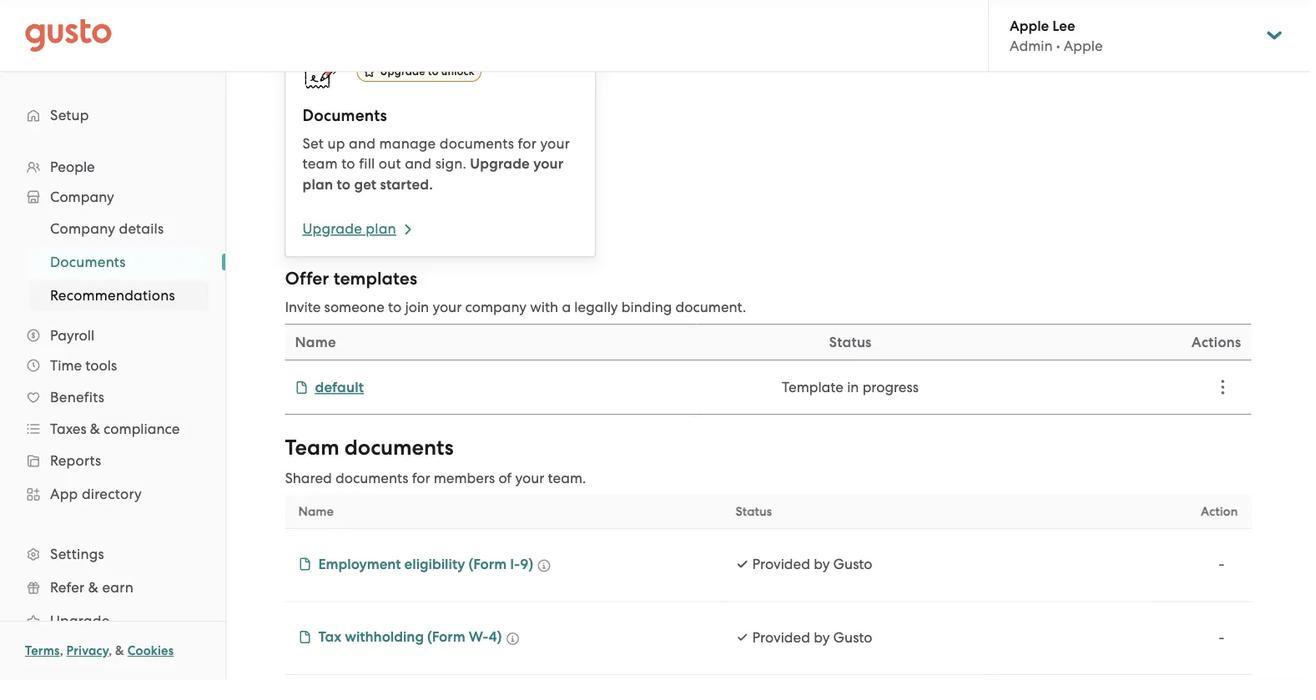 Task type: locate. For each thing, give the bounding box(es) containing it.
1 vertical spatial company
[[50, 220, 115, 237]]

1 horizontal spatial and
[[405, 155, 432, 172]]

1 vertical spatial -
[[1219, 629, 1225, 646]]

0 horizontal spatial (form
[[427, 629, 466, 646]]

1 by from the top
[[814, 556, 830, 573]]

join
[[405, 299, 429, 316]]

1 horizontal spatial for
[[518, 135, 537, 152]]

(form
[[469, 556, 507, 573], [427, 629, 466, 646]]

0 horizontal spatial plan
[[303, 176, 333, 193]]

0 vertical spatial provided by gusto
[[753, 556, 873, 573]]

provided by gusto
[[753, 556, 873, 573], [753, 629, 873, 646]]

and
[[349, 135, 376, 152], [405, 155, 432, 172]]

plan
[[303, 176, 333, 193], [366, 220, 396, 237]]

& for earn
[[88, 579, 99, 596]]

documents up sign.
[[440, 135, 514, 152]]

lee
[[1053, 17, 1076, 34]]

2 provided from the top
[[753, 629, 811, 646]]

apple right the •
[[1064, 37, 1103, 54]]

for inside the set up and manage documents for your team to fill out and sign.
[[518, 135, 537, 152]]

2 list from the top
[[0, 212, 225, 312]]

documents for team documents
[[344, 435, 454, 461]]

(form inside the tax withholding (form w-4) link
[[427, 629, 466, 646]]

withholding
[[345, 629, 424, 646]]

1 horizontal spatial plan
[[366, 220, 396, 237]]

(form for i-
[[469, 556, 507, 573]]

name
[[295, 333, 336, 351], [298, 504, 334, 519]]

tax withholding (form w-4) link
[[298, 627, 502, 648]]

(form inside employment eligibility (form i-9) link
[[469, 556, 507, 573]]

terms
[[25, 644, 60, 659]]

apple
[[1010, 17, 1049, 34], [1064, 37, 1103, 54]]

upgrade for to
[[380, 65, 425, 78]]

someone
[[324, 299, 385, 316]]

& for compliance
[[90, 421, 100, 437]]

company
[[50, 189, 114, 205], [50, 220, 115, 237]]

0 horizontal spatial for
[[412, 470, 430, 487]]

by
[[814, 556, 830, 573], [814, 629, 830, 646]]

by for tax withholding (form w-4)
[[814, 629, 830, 646]]

9)
[[520, 556, 533, 573]]

gusto for 9)
[[834, 556, 873, 573]]

tax withholding (form w-4)
[[318, 629, 502, 646]]

to left get
[[337, 176, 351, 193]]

0 vertical spatial -
[[1219, 556, 1225, 573]]

- for tax withholding (form w-4)
[[1219, 629, 1225, 646]]

and down manage
[[405, 155, 432, 172]]

get
[[354, 176, 377, 193]]

documents up shared documents for members of your team.
[[344, 435, 454, 461]]

tax
[[318, 629, 342, 646]]

0 vertical spatial name
[[295, 333, 336, 351]]

1 - from the top
[[1219, 556, 1225, 573]]

& left earn
[[88, 579, 99, 596]]

1 vertical spatial provided by gusto
[[753, 629, 873, 646]]

2 provided by gusto from the top
[[753, 629, 873, 646]]

0 vertical spatial plan
[[303, 176, 333, 193]]

members
[[434, 470, 495, 487]]

1 provided by gusto from the top
[[753, 556, 873, 573]]

(form left i-
[[469, 556, 507, 573]]

set up and manage documents for your team to fill out and sign.
[[303, 135, 570, 172]]

2 by from the top
[[814, 629, 830, 646]]

upgrade inside upgrade your plan to get started.
[[470, 155, 530, 172]]

legally
[[575, 299, 618, 316]]

, left privacy
[[60, 644, 63, 659]]

1 horizontal spatial apple
[[1064, 37, 1103, 54]]

& inside dropdown button
[[90, 421, 100, 437]]

& left cookies "button"
[[115, 644, 124, 659]]

1 vertical spatial by
[[814, 629, 830, 646]]

1 vertical spatial apple
[[1064, 37, 1103, 54]]

offer templates
[[285, 268, 418, 289]]

apple up "admin"
[[1010, 17, 1049, 34]]

name down invite at the top left of page
[[295, 333, 336, 351]]

2 gusto from the top
[[834, 629, 873, 646]]

company down company dropdown button
[[50, 220, 115, 237]]

0 vertical spatial documents
[[303, 106, 387, 125]]

refer
[[50, 579, 85, 596]]

1 vertical spatial name
[[298, 504, 334, 519]]

1 vertical spatial documents
[[344, 435, 454, 461]]

1 list from the top
[[0, 152, 225, 671]]

0 vertical spatial (form
[[469, 556, 507, 573]]

1 horizontal spatial ,
[[109, 644, 112, 659]]

0 vertical spatial for
[[518, 135, 537, 152]]

1 horizontal spatial (form
[[469, 556, 507, 573]]

0 vertical spatial documents
[[440, 135, 514, 152]]

default
[[315, 379, 364, 396]]

employment eligibility (form i-9) link
[[298, 554, 533, 575]]

(form left w-
[[427, 629, 466, 646]]

0 vertical spatial by
[[814, 556, 830, 573]]

provided by gusto for employment eligibility (form i-9)
[[753, 556, 873, 573]]

setup link
[[17, 100, 209, 130]]

company details link
[[30, 214, 209, 244]]

0 vertical spatial status
[[829, 333, 872, 351]]

module__icon___go7vc image left tax
[[298, 631, 312, 644]]

0 horizontal spatial status
[[736, 504, 772, 519]]

offer
[[285, 268, 329, 289]]

1 vertical spatial plan
[[366, 220, 396, 237]]

upgrade up 'offer templates'
[[303, 220, 362, 237]]

upgrade right sign.
[[470, 155, 530, 172]]

status for actions
[[829, 333, 872, 351]]

provided for tax withholding (form w-4)
[[753, 629, 811, 646]]

people
[[50, 159, 95, 175]]

1 vertical spatial &
[[88, 579, 99, 596]]

list containing people
[[0, 152, 225, 671]]

0 horizontal spatial documents
[[50, 254, 126, 270]]

upgrade link
[[17, 606, 209, 636]]

1 gusto from the top
[[834, 556, 873, 573]]

0 horizontal spatial and
[[349, 135, 376, 152]]

to inside the set up and manage documents for your team to fill out and sign.
[[342, 155, 355, 172]]

upgrade plan
[[303, 220, 396, 237]]

documents
[[440, 135, 514, 152], [344, 435, 454, 461], [336, 470, 409, 487]]

a
[[562, 299, 571, 316]]

documents down team documents
[[336, 470, 409, 487]]

module__icon___go7vc image left employment
[[298, 558, 312, 571]]

upgrade for plan
[[303, 220, 362, 237]]

documents down company details
[[50, 254, 126, 270]]

and up 'fill'
[[349, 135, 376, 152]]

cookies button
[[128, 641, 174, 661]]

upgrade for your
[[470, 155, 530, 172]]

upgrade up "privacy" link
[[50, 613, 110, 629]]

1 vertical spatial documents
[[50, 254, 126, 270]]

plan down team
[[303, 176, 333, 193]]

provided
[[753, 556, 811, 573], [753, 629, 811, 646]]

0 vertical spatial and
[[349, 135, 376, 152]]

module__icon___go7vc image right 4) on the bottom left
[[506, 632, 520, 646]]

your
[[540, 135, 570, 152], [534, 155, 564, 172], [433, 299, 462, 316], [515, 470, 545, 487]]

0 vertical spatial &
[[90, 421, 100, 437]]

1 vertical spatial provided
[[753, 629, 811, 646]]

- for employment eligibility (form i-9)
[[1219, 556, 1225, 573]]

2 - from the top
[[1219, 629, 1225, 646]]

terms link
[[25, 644, 60, 659]]

,
[[60, 644, 63, 659], [109, 644, 112, 659]]

(form for w-
[[427, 629, 466, 646]]

to inside upgrade your plan to get started.
[[337, 176, 351, 193]]

team
[[285, 435, 339, 461]]

company inside dropdown button
[[50, 189, 114, 205]]

1 provided from the top
[[753, 556, 811, 573]]

template in progress
[[782, 379, 919, 396]]

plan down get
[[366, 220, 396, 237]]

, down 'upgrade' link
[[109, 644, 112, 659]]

2 company from the top
[[50, 220, 115, 237]]

4)
[[489, 629, 502, 646]]

employment eligibility (form i-9)
[[318, 556, 533, 573]]

refer & earn link
[[17, 573, 209, 603]]

upgrade left unlock
[[380, 65, 425, 78]]

0 vertical spatial provided
[[753, 556, 811, 573]]

1 horizontal spatial status
[[829, 333, 872, 351]]

earn
[[102, 579, 134, 596]]

2 vertical spatial documents
[[336, 470, 409, 487]]

list
[[0, 152, 225, 671], [0, 212, 225, 312]]

action
[[1201, 504, 1238, 519]]

company down people
[[50, 189, 114, 205]]

-
[[1219, 556, 1225, 573], [1219, 629, 1225, 646]]

0 vertical spatial gusto
[[834, 556, 873, 573]]

gusto
[[834, 556, 873, 573], [834, 629, 873, 646]]

invite
[[285, 299, 321, 316]]

1 vertical spatial (form
[[427, 629, 466, 646]]

documents up 'up' in the top of the page
[[303, 106, 387, 125]]

0 vertical spatial company
[[50, 189, 114, 205]]

payroll
[[50, 327, 94, 344]]

0 vertical spatial apple
[[1010, 17, 1049, 34]]

to
[[428, 65, 439, 78], [342, 155, 355, 172], [337, 176, 351, 193], [388, 299, 402, 316]]

payroll button
[[17, 321, 209, 351]]

module__icon___go7vc image
[[298, 558, 312, 571], [538, 559, 551, 573], [298, 631, 312, 644], [506, 632, 520, 646]]

plan inside upgrade your plan to get started.
[[303, 176, 333, 193]]

& right 'taxes' at the bottom left of page
[[90, 421, 100, 437]]

to left 'fill'
[[342, 155, 355, 172]]

&
[[90, 421, 100, 437], [88, 579, 99, 596], [115, 644, 124, 659]]

1 company from the top
[[50, 189, 114, 205]]

upgrade
[[380, 65, 425, 78], [470, 155, 530, 172], [303, 220, 362, 237], [50, 613, 110, 629]]

status
[[829, 333, 872, 351], [736, 504, 772, 519]]

1 vertical spatial status
[[736, 504, 772, 519]]

1 vertical spatial gusto
[[834, 629, 873, 646]]

0 horizontal spatial ,
[[60, 644, 63, 659]]

eligibility
[[405, 556, 465, 573]]

name down shared
[[298, 504, 334, 519]]

company for company
[[50, 189, 114, 205]]



Task type: vqa. For each thing, say whether or not it's contained in the screenshot.
'Change plan' link at the left top
no



Task type: describe. For each thing, give the bounding box(es) containing it.
privacy link
[[66, 644, 109, 659]]

settings
[[50, 546, 104, 563]]

manage
[[379, 135, 436, 152]]

with
[[530, 299, 559, 316]]

out
[[379, 155, 401, 172]]

gusto for 4)
[[834, 629, 873, 646]]

company
[[465, 299, 527, 316]]

documents for shared documents for members of your team.
[[336, 470, 409, 487]]

home image
[[25, 19, 112, 52]]

team.
[[548, 470, 586, 487]]

tools
[[85, 357, 117, 374]]

time tools
[[50, 357, 117, 374]]

terms , privacy , & cookies
[[25, 644, 174, 659]]

shared documents for members of your team.
[[285, 470, 586, 487]]

upgrade your plan to get started.
[[303, 155, 564, 193]]

•
[[1057, 37, 1061, 54]]

taxes
[[50, 421, 87, 437]]

gusto navigation element
[[0, 72, 225, 680]]

provided for employment eligibility (form i-9)
[[753, 556, 811, 573]]

privacy
[[66, 644, 109, 659]]

time
[[50, 357, 82, 374]]

by for employment eligibility (form i-9)
[[814, 556, 830, 573]]

up
[[328, 135, 345, 152]]

default link
[[295, 379, 364, 396]]

templates
[[334, 268, 418, 289]]

set
[[303, 135, 324, 152]]

your inside upgrade your plan to get started.
[[534, 155, 564, 172]]

invite someone to join your company with a legally binding document.
[[285, 299, 746, 316]]

w-
[[469, 629, 489, 646]]

benefits
[[50, 389, 104, 406]]

to left unlock
[[428, 65, 439, 78]]

company details
[[50, 220, 164, 237]]

upgrade to unlock
[[380, 65, 475, 78]]

binding
[[622, 299, 672, 316]]

details
[[119, 220, 164, 237]]

apple lee admin • apple
[[1010, 17, 1103, 54]]

2 , from the left
[[109, 644, 112, 659]]

app directory link
[[17, 479, 209, 509]]

team documents
[[285, 435, 454, 461]]

benefits link
[[17, 382, 209, 412]]

1 vertical spatial for
[[412, 470, 430, 487]]

admin
[[1010, 37, 1053, 54]]

taxes & compliance
[[50, 421, 180, 437]]

i-
[[510, 556, 520, 573]]

actions
[[1192, 333, 1242, 351]]

module__icon___go7vc image inside employment eligibility (form i-9) link
[[298, 558, 312, 571]]

sign.
[[435, 155, 467, 172]]

started.
[[380, 176, 433, 193]]

team
[[303, 155, 338, 172]]

status for action
[[736, 504, 772, 519]]

cookies
[[128, 644, 174, 659]]

unlock
[[441, 65, 475, 78]]

app
[[50, 486, 78, 503]]

1 vertical spatial and
[[405, 155, 432, 172]]

1 , from the left
[[60, 644, 63, 659]]

company for company details
[[50, 220, 115, 237]]

of
[[499, 470, 512, 487]]

0 horizontal spatial apple
[[1010, 17, 1049, 34]]

2 vertical spatial &
[[115, 644, 124, 659]]

time tools button
[[17, 351, 209, 381]]

employment
[[318, 556, 401, 573]]

progress
[[863, 379, 919, 396]]

compliance
[[104, 421, 180, 437]]

template
[[782, 379, 844, 396]]

upgrade inside gusto navigation 'element'
[[50, 613, 110, 629]]

fill
[[359, 155, 375, 172]]

documents inside gusto navigation 'element'
[[50, 254, 126, 270]]

company button
[[17, 182, 209, 212]]

settings link
[[17, 539, 209, 569]]

1 horizontal spatial documents
[[303, 106, 387, 125]]

to left join in the left of the page
[[388, 299, 402, 316]]

in
[[847, 379, 859, 396]]

provided by gusto for tax withholding (form w-4)
[[753, 629, 873, 646]]

name for action
[[298, 504, 334, 519]]

your inside the set up and manage documents for your team to fill out and sign.
[[540, 135, 570, 152]]

list containing company details
[[0, 212, 225, 312]]

shared
[[285, 470, 332, 487]]

setup
[[50, 107, 89, 124]]

app directory
[[50, 486, 142, 503]]

refer & earn
[[50, 579, 134, 596]]

document.
[[676, 299, 746, 316]]

taxes & compliance button
[[17, 414, 209, 444]]

people button
[[17, 152, 209, 182]]

reports link
[[17, 446, 209, 476]]

name for actions
[[295, 333, 336, 351]]

module__icon___go7vc image right 9)
[[538, 559, 551, 573]]

directory
[[82, 486, 142, 503]]

documents inside the set up and manage documents for your team to fill out and sign.
[[440, 135, 514, 152]]

documents link
[[30, 247, 209, 277]]

reports
[[50, 452, 101, 469]]

recommendations link
[[30, 280, 209, 311]]

module__icon___go7vc image inside the tax withholding (form w-4) link
[[298, 631, 312, 644]]

recommendations
[[50, 287, 175, 304]]



